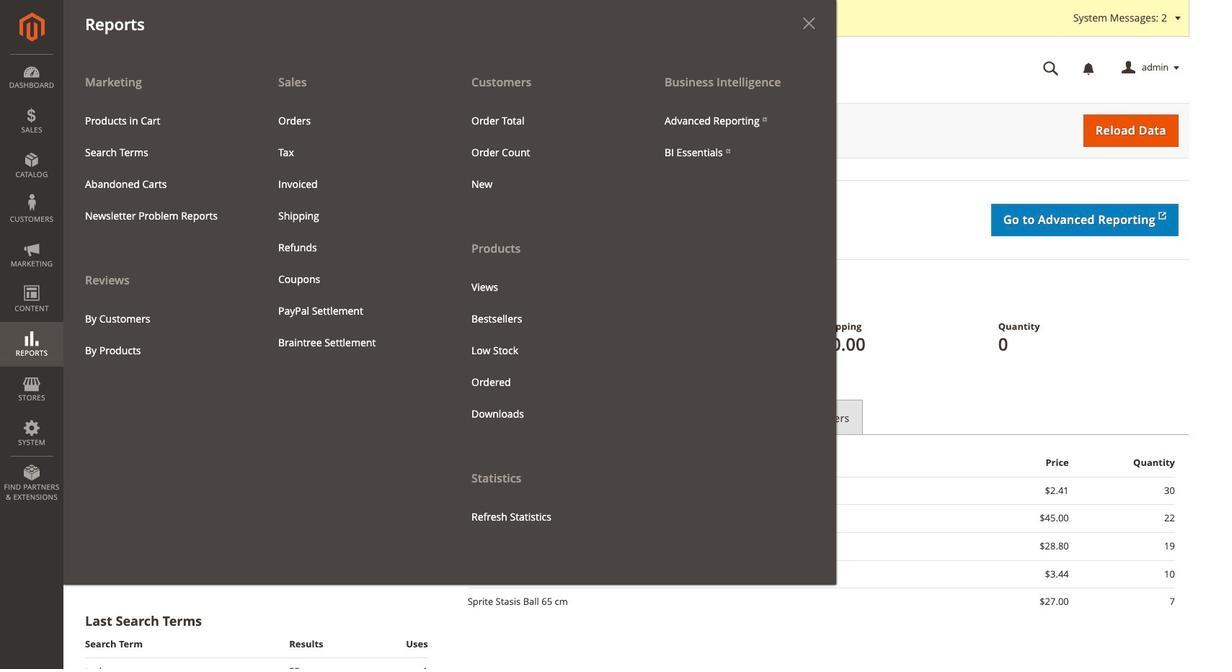 Task type: vqa. For each thing, say whether or not it's contained in the screenshot.
menu
yes



Task type: locate. For each thing, give the bounding box(es) containing it.
menu bar
[[0, 0, 836, 585]]

magento admin panel image
[[19, 12, 44, 42]]

menu
[[63, 66, 836, 585], [63, 66, 257, 367], [450, 66, 643, 533], [74, 105, 246, 232], [267, 105, 439, 359], [461, 105, 632, 200], [654, 105, 826, 169], [461, 271, 632, 430], [74, 303, 246, 367]]



